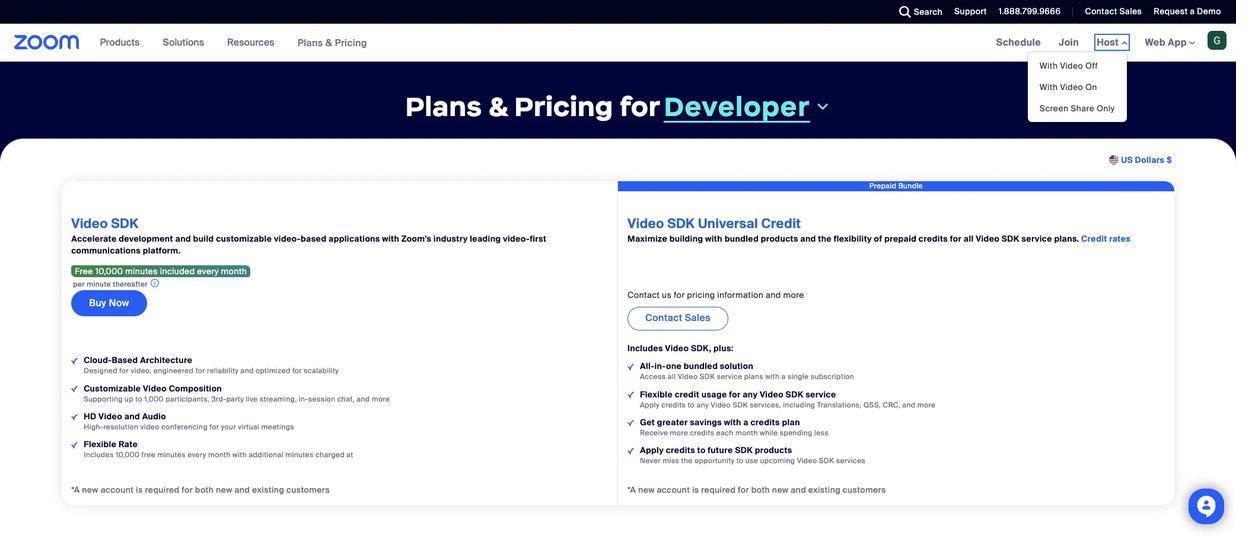 Task type: vqa. For each thing, say whether or not it's contained in the screenshot.


Task type: describe. For each thing, give the bounding box(es) containing it.
video inside all-in-one bundled solution access all video sdk service plans with a single subscription
[[678, 373, 698, 382]]

0 vertical spatial every
[[197, 267, 219, 277]]

video inside "link"
[[1060, 82, 1083, 93]]

video inside apply credits to future sdk products never miss the opportunity to use upcoming video sdk services
[[797, 457, 817, 466]]

building
[[669, 234, 703, 245]]

services
[[836, 457, 866, 466]]

per
[[73, 280, 85, 290]]

host button
[[1097, 36, 1127, 49]]

flexible credit usage for any video sdk service apply credits to any video sdk services, including translations, qss, crc, and more
[[640, 389, 936, 410]]

credits down savings
[[690, 429, 714, 438]]

& for plans & pricing for
[[488, 90, 508, 124]]

1 vertical spatial contact sales
[[645, 312, 711, 325]]

maximize
[[627, 234, 667, 245]]

3 new from the left
[[638, 485, 655, 496]]

while
[[760, 429, 778, 438]]

product information navigation
[[91, 24, 376, 62]]

1 required from the left
[[145, 485, 179, 496]]

1 video- from the left
[[274, 234, 301, 245]]

video sdk universal credit maximize building with bundled products and the flexibility of prepaid credits for all video sdk service plans. credit rates
[[627, 215, 1131, 245]]

with video on
[[1040, 82, 1097, 93]]

at
[[346, 451, 353, 460]]

share
[[1071, 103, 1094, 114]]

all inside all-in-one bundled solution access all video sdk service plans with a single subscription
[[668, 373, 676, 382]]

optimized
[[256, 367, 290, 376]]

leading
[[470, 234, 501, 245]]

buy
[[89, 297, 106, 310]]

credits up "while"
[[751, 417, 780, 428]]

support
[[954, 6, 987, 17]]

solutions button
[[163, 24, 209, 62]]

more right information
[[783, 290, 804, 301]]

on
[[1085, 82, 1097, 93]]

now
[[109, 297, 129, 310]]

1 *a from the left
[[71, 485, 80, 496]]

buy now
[[89, 297, 129, 310]]

with video on link
[[1028, 77, 1127, 98]]

all-in-one bundled solution access all video sdk service plans with a single subscription
[[640, 361, 854, 382]]

off
[[1085, 60, 1098, 71]]

service inside "flexible credit usage for any video sdk service apply credits to any video sdk services, including translations, qss, crc, and more"
[[806, 389, 836, 400]]

more inside get greater savings with a  credits plan receive more credits each month while spending less
[[670, 429, 688, 438]]

per minute thereafter
[[73, 280, 148, 290]]

sdk up use
[[735, 445, 753, 456]]

2 existing from the left
[[808, 485, 840, 496]]

flexible for flexible rate
[[84, 439, 116, 450]]

a inside all-in-one bundled solution access all video sdk service plans with a single subscription
[[781, 373, 786, 382]]

resolution
[[103, 423, 138, 432]]

2 vertical spatial contact
[[645, 312, 682, 325]]

app
[[1168, 36, 1187, 49]]

and inside video sdk universal credit maximize building with bundled products and the flexibility of prepaid credits for all video sdk service plans. credit rates
[[800, 234, 816, 245]]

2 both from the left
[[751, 485, 770, 496]]

2 *a from the left
[[627, 485, 636, 496]]

spending
[[780, 429, 812, 438]]

1 *a new account is required for both new and existing customers from the left
[[71, 485, 330, 496]]

include image for flexible rate
[[71, 442, 78, 449]]

include image for cloud-based architecture
[[71, 358, 78, 365]]

with for with video on
[[1040, 82, 1058, 93]]

future
[[708, 445, 733, 456]]

never
[[640, 457, 661, 466]]

screen
[[1040, 103, 1069, 114]]

plans
[[744, 373, 763, 382]]

plans.
[[1054, 234, 1079, 245]]

include image for hd video and audio
[[71, 414, 78, 421]]

2 customers from the left
[[843, 485, 886, 496]]

sdk up 'building'
[[667, 215, 695, 232]]

& for plans & pricing
[[325, 36, 332, 49]]

sdk up including on the right
[[786, 389, 803, 400]]

customizable
[[216, 234, 272, 245]]

service inside all-in-one bundled solution access all video sdk service plans with a single subscription
[[717, 373, 742, 382]]

the inside apply credits to future sdk products never miss the opportunity to use upcoming video sdk services
[[681, 457, 693, 466]]

0 vertical spatial month
[[221, 267, 247, 277]]

2 is from the left
[[692, 485, 699, 496]]

reliability
[[207, 367, 239, 376]]

2 required from the left
[[701, 485, 736, 496]]

0 horizontal spatial any
[[697, 401, 709, 410]]

and down additional on the left of page
[[235, 485, 250, 496]]

us
[[662, 290, 672, 301]]

plans & pricing for
[[405, 90, 660, 124]]

plus:
[[714, 344, 733, 354]]

video,
[[131, 367, 152, 376]]

dollars
[[1135, 155, 1164, 165]]

sdk left 'plans.'
[[1002, 234, 1019, 245]]

1 account from the left
[[101, 485, 134, 496]]

1 horizontal spatial credit
[[1081, 234, 1107, 245]]

with for with video off
[[1040, 60, 1058, 71]]

with video off link
[[1028, 55, 1127, 77]]

search
[[914, 7, 942, 17]]

1.888.799.9666
[[999, 6, 1061, 17]]

bundled inside video sdk universal credit maximize building with bundled products and the flexibility of prepaid credits for all video sdk service plans. credit rates
[[725, 234, 759, 245]]

1 vertical spatial contact
[[627, 290, 660, 301]]

products button
[[100, 24, 145, 62]]

banner containing products
[[0, 24, 1236, 123]]

session
[[308, 395, 335, 404]]

10,000 inside flexible rate includes 10,000 free minutes every month with additional minutes charged at
[[116, 451, 140, 460]]

to left use
[[736, 457, 743, 466]]

and inside video sdk accelerate development and build customizable video-based applications with zoom's industry leading video-first communications platform.
[[175, 234, 191, 245]]

minutes right free
[[157, 451, 186, 460]]

and right information
[[766, 290, 781, 301]]

zoom logo image
[[14, 35, 79, 50]]

pricing for plans & pricing for
[[514, 90, 613, 124]]

us dollars $
[[1121, 155, 1172, 165]]

free
[[75, 267, 93, 277]]

apply credits to future sdk products never miss the opportunity to use upcoming video sdk services
[[640, 445, 866, 466]]

products inside video sdk universal credit maximize building with bundled products and the flexibility of prepaid credits for all video sdk service plans. credit rates
[[761, 234, 798, 245]]

and down upcoming
[[791, 485, 806, 496]]

single
[[788, 373, 809, 382]]

and inside customizable video composition supporting up to 1,000 participants, 3rd-party live streaming, in-session chat, and more
[[357, 395, 370, 404]]

greater
[[657, 417, 688, 428]]

high-
[[84, 423, 103, 432]]

buy now link
[[71, 291, 147, 317]]

web
[[1145, 36, 1165, 49]]

more inside "flexible credit usage for any video sdk service apply credits to any video sdk services, including translations, qss, crc, and more"
[[917, 401, 936, 410]]

4 new from the left
[[772, 485, 789, 496]]

bundled inside all-in-one bundled solution access all video sdk service plans with a single subscription
[[684, 361, 718, 372]]

include image for get greater savings with a  credits plan
[[627, 420, 634, 427]]

includes inside flexible rate includes 10,000 free minutes every month with additional minutes charged at
[[84, 451, 114, 460]]

1 is from the left
[[136, 485, 143, 496]]

sdk inside video sdk accelerate development and build customizable video-based applications with zoom's industry leading video-first communications platform.
[[111, 215, 139, 232]]

screen share only link
[[1028, 98, 1127, 119]]

cloud-based architecture designed for video, engineered for reliability and optimized for scalability
[[84, 356, 339, 376]]

zoom's
[[401, 234, 431, 245]]

one
[[666, 361, 681, 372]]

translations,
[[817, 401, 861, 410]]

month inside flexible rate includes 10,000 free minutes every month with additional minutes charged at
[[208, 451, 231, 460]]

service inside video sdk universal credit maximize building with bundled products and the flexibility of prepaid credits for all video sdk service plans. credit rates
[[1022, 234, 1052, 245]]

with inside flexible rate includes 10,000 free minutes every month with additional minutes charged at
[[233, 451, 247, 460]]

pricing
[[687, 290, 715, 301]]

0 vertical spatial contact
[[1085, 6, 1117, 17]]

the inside video sdk universal credit maximize building with bundled products and the flexibility of prepaid credits for all video sdk service plans. credit rates
[[818, 234, 832, 245]]

sdk left services
[[819, 457, 834, 466]]

included
[[160, 267, 195, 277]]

conferencing
[[161, 423, 208, 432]]

and inside cloud-based architecture designed for video, engineered for reliability and optimized for scalability
[[241, 367, 254, 376]]

video
[[140, 423, 159, 432]]

crc,
[[883, 401, 900, 410]]

platform.
[[143, 246, 181, 256]]

1,000
[[144, 395, 164, 404]]

3rd-
[[211, 395, 226, 404]]

including
[[783, 401, 815, 410]]

miss
[[663, 457, 679, 466]]

audio
[[142, 411, 166, 422]]

includes video sdk, plus:
[[627, 344, 733, 354]]

credits inside apply credits to future sdk products never miss the opportunity to use upcoming video sdk services
[[666, 445, 695, 456]]

architecture
[[140, 356, 192, 366]]

month inside get greater savings with a  credits plan receive more credits each month while spending less
[[735, 429, 758, 438]]

schedule
[[996, 36, 1041, 49]]

with inside video sdk universal credit maximize building with bundled products and the flexibility of prepaid credits for all video sdk service plans. credit rates
[[705, 234, 722, 245]]

contact us for pricing information and more
[[627, 290, 804, 301]]



Task type: locate. For each thing, give the bounding box(es) containing it.
to down credit
[[688, 401, 695, 410]]

main content containing developer
[[0, 24, 1236, 537]]

1 vertical spatial sales
[[685, 312, 711, 325]]

credits up miss
[[666, 445, 695, 456]]

0 horizontal spatial the
[[681, 457, 693, 466]]

minutes left charged
[[285, 451, 314, 460]]

sdk,
[[691, 344, 711, 354]]

month down customizable
[[221, 267, 247, 277]]

0 horizontal spatial video-
[[274, 234, 301, 245]]

solution
[[720, 361, 753, 372]]

&
[[325, 36, 332, 49], [488, 90, 508, 124]]

0 vertical spatial &
[[325, 36, 332, 49]]

1 vertical spatial 10,000
[[116, 451, 140, 460]]

credits down credit
[[661, 401, 686, 410]]

2 apply from the top
[[640, 445, 664, 456]]

credits inside "flexible credit usage for any video sdk service apply credits to any video sdk services, including translations, qss, crc, and more"
[[661, 401, 686, 410]]

more right chat,
[[372, 395, 390, 404]]

2 horizontal spatial a
[[1190, 6, 1195, 17]]

based
[[301, 234, 327, 245]]

with up with video on
[[1040, 60, 1058, 71]]

2 vertical spatial service
[[806, 389, 836, 400]]

1 horizontal spatial flexible
[[640, 389, 673, 400]]

minute
[[87, 280, 111, 290]]

0 horizontal spatial credit
[[761, 215, 801, 232]]

banner
[[0, 24, 1236, 123]]

every down conferencing
[[187, 451, 206, 460]]

with
[[1040, 60, 1058, 71], [1040, 82, 1058, 93]]

0 vertical spatial a
[[1190, 6, 1195, 17]]

to up opportunity on the right bottom of page
[[697, 445, 706, 456]]

and inside "flexible credit usage for any video sdk service apply credits to any video sdk services, including translations, qss, crc, and more"
[[902, 401, 915, 410]]

contact down us
[[645, 312, 682, 325]]

pricing for plans & pricing
[[335, 36, 367, 49]]

account down rate
[[101, 485, 134, 496]]

2 account from the left
[[657, 485, 690, 496]]

prepaid
[[884, 234, 917, 245]]

include image for flexible credit usage for any video sdk service
[[627, 392, 634, 399]]

qss,
[[863, 401, 881, 410]]

sdk up the usage
[[700, 373, 715, 382]]

and right chat,
[[357, 395, 370, 404]]

service down "solution"
[[717, 373, 742, 382]]

include image left all-
[[627, 364, 634, 371]]

down image
[[815, 100, 831, 114]]

10,000 up per minute thereafter
[[95, 267, 123, 277]]

required down free
[[145, 485, 179, 496]]

request a demo link
[[1145, 0, 1236, 24], [1154, 6, 1221, 17]]

the right miss
[[681, 457, 693, 466]]

with inside "link"
[[1040, 82, 1058, 93]]

free
[[142, 451, 155, 460]]

prepaid bundle
[[869, 181, 923, 191]]

per minute thereafter application
[[71, 278, 608, 291]]

0 vertical spatial products
[[761, 234, 798, 245]]

video inside hd video and audio high-resolution video conferencing for your virtual meetings
[[98, 411, 122, 422]]

0 vertical spatial with
[[1040, 60, 1058, 71]]

2 new from the left
[[216, 485, 232, 496]]

include image
[[71, 358, 78, 365], [627, 364, 634, 371], [71, 386, 78, 393]]

*a new account is required for both new and existing customers
[[71, 485, 330, 496], [627, 485, 886, 496]]

credit
[[761, 215, 801, 232], [1081, 234, 1107, 245]]

10,000 down rate
[[116, 451, 140, 460]]

in- right streaming, on the left bottom of page
[[299, 395, 308, 404]]

main content
[[0, 24, 1236, 537]]

and right crc,
[[902, 401, 915, 410]]

with left additional on the left of page
[[233, 451, 247, 460]]

0 horizontal spatial includes
[[84, 451, 114, 460]]

1 vertical spatial the
[[681, 457, 693, 466]]

1 vertical spatial in-
[[299, 395, 308, 404]]

0 horizontal spatial *a
[[71, 485, 80, 496]]

include image for all-in-one bundled solution
[[627, 364, 634, 371]]

demo
[[1197, 6, 1221, 17]]

flexible
[[640, 389, 673, 400], [84, 439, 116, 450]]

0 horizontal spatial in-
[[299, 395, 308, 404]]

1 vertical spatial with
[[1040, 82, 1058, 93]]

free 10,000 minutes included every month
[[75, 267, 247, 277]]

& inside product information navigation
[[325, 36, 332, 49]]

resources
[[227, 36, 274, 49]]

party
[[226, 395, 244, 404]]

with left zoom's
[[382, 234, 399, 245]]

minutes up thereafter
[[125, 267, 158, 277]]

1 apply from the top
[[640, 401, 659, 410]]

live
[[246, 395, 258, 404]]

contact sales down us
[[645, 312, 711, 325]]

1 vertical spatial bundled
[[684, 361, 718, 372]]

0 vertical spatial service
[[1022, 234, 1052, 245]]

flexibility
[[834, 234, 872, 245]]

10,000
[[95, 267, 123, 277], [116, 451, 140, 460]]

to inside "flexible credit usage for any video sdk service apply credits to any video sdk services, including translations, qss, crc, and more"
[[688, 401, 695, 410]]

bundled down universal
[[725, 234, 759, 245]]

with right plans
[[765, 373, 780, 382]]

0 vertical spatial flexible
[[640, 389, 673, 400]]

includes up all-
[[627, 344, 663, 354]]

month right "each"
[[735, 429, 758, 438]]

every
[[197, 267, 219, 277], [187, 451, 206, 460]]

include image for apply credits to future sdk products
[[627, 448, 634, 455]]

account down miss
[[657, 485, 690, 496]]

0 horizontal spatial is
[[136, 485, 143, 496]]

0 vertical spatial in-
[[654, 361, 666, 372]]

and left build at the left of the page
[[175, 234, 191, 245]]

1 horizontal spatial a
[[781, 373, 786, 382]]

*a new account is required for both new and existing customers down flexible rate includes 10,000 free minutes every month with additional minutes charged at
[[71, 485, 330, 496]]

with up screen
[[1040, 82, 1058, 93]]

contact sales link inside main content
[[627, 307, 728, 331]]

includes
[[627, 344, 663, 354], [84, 451, 114, 460]]

*a
[[71, 485, 80, 496], [627, 485, 636, 496]]

1 vertical spatial includes
[[84, 451, 114, 460]]

engineered
[[154, 367, 194, 376]]

1 vertical spatial service
[[717, 373, 742, 382]]

1 vertical spatial &
[[488, 90, 508, 124]]

include image left customizable
[[71, 386, 78, 393]]

resources button
[[227, 24, 280, 62]]

any down plans
[[743, 389, 758, 400]]

0 horizontal spatial all
[[668, 373, 676, 382]]

2 *a new account is required for both new and existing customers from the left
[[627, 485, 886, 496]]

sdk up get greater savings with a  credits plan receive more credits each month while spending less
[[733, 401, 748, 410]]

a inside get greater savings with a  credits plan receive more credits each month while spending less
[[743, 417, 748, 428]]

1 horizontal spatial any
[[743, 389, 758, 400]]

credits
[[919, 234, 948, 245], [661, 401, 686, 410], [751, 417, 780, 428], [690, 429, 714, 438], [666, 445, 695, 456]]

1 horizontal spatial contact sales
[[1085, 6, 1142, 17]]

0 horizontal spatial contact sales
[[645, 312, 711, 325]]

0 vertical spatial 10,000
[[95, 267, 123, 277]]

1 horizontal spatial *a new account is required for both new and existing customers
[[627, 485, 886, 496]]

and left flexibility
[[800, 234, 816, 245]]

both down flexible rate includes 10,000 free minutes every month with additional minutes charged at
[[195, 485, 214, 496]]

1 vertical spatial apply
[[640, 445, 664, 456]]

join link
[[1050, 24, 1088, 62]]

0 vertical spatial contact sales
[[1085, 6, 1142, 17]]

video- right leading
[[503, 234, 530, 245]]

1 both from the left
[[195, 485, 214, 496]]

profile picture image
[[1208, 31, 1227, 50]]

existing down services
[[808, 485, 840, 496]]

more right crc,
[[917, 401, 936, 410]]

*a new account is required for both new and existing customers down use
[[627, 485, 886, 496]]

0 vertical spatial any
[[743, 389, 758, 400]]

with down universal
[[705, 234, 722, 245]]

2 vertical spatial month
[[208, 451, 231, 460]]

first
[[530, 234, 547, 245]]

plans inside product information navigation
[[298, 36, 323, 49]]

savings
[[690, 417, 722, 428]]

the left flexibility
[[818, 234, 832, 245]]

credits inside video sdk universal credit maximize building with bundled products and the flexibility of prepaid credits for all video sdk service plans. credit rates
[[919, 234, 948, 245]]

service down subscription on the bottom of the page
[[806, 389, 836, 400]]

0 horizontal spatial both
[[195, 485, 214, 496]]

sdk inside all-in-one bundled solution access all video sdk service plans with a single subscription
[[700, 373, 715, 382]]

both down use
[[751, 485, 770, 496]]

required down opportunity on the right bottom of page
[[701, 485, 736, 496]]

plan
[[782, 417, 800, 428]]

chat,
[[337, 395, 355, 404]]

1 vertical spatial any
[[697, 401, 709, 410]]

participants,
[[166, 395, 209, 404]]

contact left us
[[627, 290, 660, 301]]

schedule link
[[987, 24, 1050, 62]]

1 horizontal spatial includes
[[627, 344, 663, 354]]

includes down high-
[[84, 451, 114, 460]]

0 horizontal spatial existing
[[252, 485, 284, 496]]

credit left rates
[[1081, 234, 1107, 245]]

0 vertical spatial plans
[[298, 36, 323, 49]]

month down your
[[208, 451, 231, 460]]

credits right prepaid
[[919, 234, 948, 245]]

a left demo
[[1190, 6, 1195, 17]]

developer button
[[664, 89, 831, 124]]

2 vertical spatial a
[[743, 417, 748, 428]]

1 customers from the left
[[286, 485, 330, 496]]

in- inside customizable video composition supporting up to 1,000 participants, 3rd-party live streaming, in-session chat, and more
[[299, 395, 308, 404]]

more
[[783, 290, 804, 301], [372, 395, 390, 404], [917, 401, 936, 410], [670, 429, 688, 438]]

account
[[101, 485, 134, 496], [657, 485, 690, 496]]

0 vertical spatial pricing
[[335, 36, 367, 49]]

thereafter
[[113, 280, 148, 290]]

less
[[814, 429, 829, 438]]

the sdk service usage is determined by monthly meeting session minutes. for example, five users in a ten minute meeting will count as 50 minutes. partial minutes are rounded up. image
[[151, 278, 159, 290]]

plans & pricing link
[[298, 36, 367, 49], [298, 36, 367, 49]]

sales down pricing
[[685, 312, 711, 325]]

with inside get greater savings with a  credits plan receive more credits each month while spending less
[[724, 417, 741, 428]]

all-
[[640, 361, 654, 372]]

1 horizontal spatial video-
[[503, 234, 530, 245]]

video sdk accelerate development and build customizable video-based applications with zoom's industry leading video-first communications platform.
[[71, 215, 547, 256]]

bundled down sdk,
[[684, 361, 718, 372]]

customers
[[286, 485, 330, 496], [843, 485, 886, 496]]

1 horizontal spatial is
[[692, 485, 699, 496]]

1 horizontal spatial sales
[[1119, 6, 1142, 17]]

flexible inside flexible rate includes 10,000 free minutes every month with additional minutes charged at
[[84, 439, 116, 450]]

sales
[[1119, 6, 1142, 17], [685, 312, 711, 325]]

a left single
[[781, 373, 786, 382]]

receive
[[640, 429, 668, 438]]

applications
[[329, 234, 380, 245]]

1 horizontal spatial in-
[[654, 361, 666, 372]]

with inside video sdk accelerate development and build customizable video-based applications with zoom's industry leading video-first communications platform.
[[382, 234, 399, 245]]

of
[[874, 234, 882, 245]]

sales up host dropdown button
[[1119, 6, 1142, 17]]

flexible down access
[[640, 389, 673, 400]]

1 horizontal spatial both
[[751, 485, 770, 496]]

contact
[[1085, 6, 1117, 17], [627, 290, 660, 301], [645, 312, 682, 325]]

with video off
[[1040, 60, 1098, 71]]

0 horizontal spatial service
[[717, 373, 742, 382]]

include image
[[627, 392, 634, 399], [71, 414, 78, 421], [627, 420, 634, 427], [71, 442, 78, 449], [627, 448, 634, 455]]

1 horizontal spatial pricing
[[514, 90, 613, 124]]

apply up never at right
[[640, 445, 664, 456]]

1 horizontal spatial required
[[701, 485, 736, 496]]

1 vertical spatial plans
[[405, 90, 482, 124]]

2 video- from the left
[[503, 234, 530, 245]]

1 vertical spatial every
[[187, 451, 206, 460]]

0 vertical spatial apply
[[640, 401, 659, 410]]

apply up get
[[640, 401, 659, 410]]

1 vertical spatial flexible
[[84, 439, 116, 450]]

plans for plans & pricing for
[[405, 90, 482, 124]]

customers down services
[[843, 485, 886, 496]]

is down opportunity on the right bottom of page
[[692, 485, 699, 496]]

hd
[[84, 411, 96, 422]]

products inside apply credits to future sdk products never miss the opportunity to use upcoming video sdk services
[[755, 445, 792, 456]]

credit
[[675, 389, 699, 400]]

with
[[382, 234, 399, 245], [705, 234, 722, 245], [765, 373, 780, 382], [724, 417, 741, 428], [233, 451, 247, 460]]

minutes
[[125, 267, 158, 277], [157, 451, 186, 460], [285, 451, 314, 460]]

any down the usage
[[697, 401, 709, 410]]

hd video and audio high-resolution video conferencing for your virtual meetings
[[84, 411, 294, 432]]

flexible for flexible credit usage for any video sdk service
[[640, 389, 673, 400]]

0 horizontal spatial &
[[325, 36, 332, 49]]

1 with from the top
[[1040, 60, 1058, 71]]

based
[[112, 356, 138, 366]]

pricing inside main content
[[514, 90, 613, 124]]

existing
[[252, 485, 284, 496], [808, 485, 840, 496]]

1 horizontal spatial &
[[488, 90, 508, 124]]

pricing inside product information navigation
[[335, 36, 367, 49]]

products
[[100, 36, 140, 49]]

flexible down high-
[[84, 439, 116, 450]]

more inside customizable video composition supporting up to 1,000 participants, 3rd-party live streaming, in-session chat, and more
[[372, 395, 390, 404]]

developer
[[664, 89, 810, 124]]

0 horizontal spatial a
[[743, 417, 748, 428]]

1 horizontal spatial *a
[[627, 485, 636, 496]]

1 vertical spatial products
[[755, 445, 792, 456]]

contact sales up host dropdown button
[[1085, 6, 1142, 17]]

1 new from the left
[[82, 485, 98, 496]]

designed
[[84, 367, 117, 376]]

1 horizontal spatial customers
[[843, 485, 886, 496]]

solutions
[[163, 36, 204, 49]]

1 horizontal spatial account
[[657, 485, 690, 496]]

and up resolution
[[124, 411, 140, 422]]

0 vertical spatial includes
[[627, 344, 663, 354]]

with up "each"
[[724, 417, 741, 428]]

apply inside "flexible credit usage for any video sdk service apply credits to any video sdk services, including translations, qss, crc, and more"
[[640, 401, 659, 410]]

and inside hd video and audio high-resolution video conferencing for your virtual meetings
[[124, 411, 140, 422]]

to inside customizable video composition supporting up to 1,000 participants, 3rd-party live streaming, in-session chat, and more
[[135, 395, 142, 404]]

plans for plans & pricing
[[298, 36, 323, 49]]

0 horizontal spatial bundled
[[684, 361, 718, 372]]

1 vertical spatial credit
[[1081, 234, 1107, 245]]

1 horizontal spatial all
[[964, 234, 974, 245]]

up
[[125, 395, 133, 404]]

0 horizontal spatial sales
[[685, 312, 711, 325]]

flexible inside "flexible credit usage for any video sdk service apply credits to any video sdk services, including translations, qss, crc, and more"
[[640, 389, 673, 400]]

all inside video sdk universal credit maximize building with bundled products and the flexibility of prepaid credits for all video sdk service plans. credit rates
[[964, 234, 974, 245]]

meetings navigation
[[987, 24, 1236, 123]]

services,
[[750, 401, 781, 410]]

credit right universal
[[761, 215, 801, 232]]

1 horizontal spatial plans
[[405, 90, 482, 124]]

for inside hd video and audio high-resolution video conferencing for your virtual meetings
[[209, 423, 219, 432]]

apply
[[640, 401, 659, 410], [640, 445, 664, 456]]

1 vertical spatial all
[[668, 373, 676, 382]]

0 vertical spatial the
[[818, 234, 832, 245]]

in- up access
[[654, 361, 666, 372]]

1 vertical spatial a
[[781, 373, 786, 382]]

with inside all-in-one bundled solution access all video sdk service plans with a single subscription
[[765, 373, 780, 382]]

web app
[[1145, 36, 1187, 49]]

1 vertical spatial pricing
[[514, 90, 613, 124]]

0 horizontal spatial *a new account is required for both new and existing customers
[[71, 485, 330, 496]]

access
[[640, 373, 666, 382]]

0 vertical spatial bundled
[[725, 234, 759, 245]]

is down free
[[136, 485, 143, 496]]

include image for customizable video composition
[[71, 386, 78, 393]]

0 horizontal spatial flexible
[[84, 439, 116, 450]]

for inside "flexible credit usage for any video sdk service apply credits to any video sdk services, including translations, qss, crc, and more"
[[729, 389, 741, 400]]

each
[[716, 429, 734, 438]]

join
[[1059, 36, 1079, 49]]

apply inside apply credits to future sdk products never miss the opportunity to use upcoming video sdk services
[[640, 445, 664, 456]]

existing down additional on the left of page
[[252, 485, 284, 496]]

1 vertical spatial month
[[735, 429, 758, 438]]

0 horizontal spatial account
[[101, 485, 134, 496]]

0 horizontal spatial required
[[145, 485, 179, 496]]

1 existing from the left
[[252, 485, 284, 496]]

1.888.799.9666 button
[[990, 0, 1064, 24], [999, 6, 1061, 17]]

streaming,
[[260, 395, 297, 404]]

a up apply credits to future sdk products never miss the opportunity to use upcoming video sdk services
[[743, 417, 748, 428]]

upcoming
[[760, 457, 795, 466]]

customers down charged
[[286, 485, 330, 496]]

2 with from the top
[[1040, 82, 1058, 93]]

1 horizontal spatial service
[[806, 389, 836, 400]]

in- inside all-in-one bundled solution access all video sdk service plans with a single subscription
[[654, 361, 666, 372]]

video inside customizable video composition supporting up to 1,000 participants, 3rd-party live streaming, in-session chat, and more
[[143, 383, 167, 394]]

0 vertical spatial all
[[964, 234, 974, 245]]

industry
[[433, 234, 468, 245]]

charged
[[316, 451, 345, 460]]

service left 'plans.'
[[1022, 234, 1052, 245]]

1 horizontal spatial the
[[818, 234, 832, 245]]

any
[[743, 389, 758, 400], [697, 401, 709, 410]]

more down 'greater' at right
[[670, 429, 688, 438]]

request
[[1154, 6, 1188, 17]]

search button
[[890, 0, 945, 24]]

0 horizontal spatial plans
[[298, 36, 323, 49]]

video inside video sdk accelerate development and build customizable video-based applications with zoom's industry leading video-first communications platform.
[[71, 215, 108, 232]]

your
[[221, 423, 236, 432]]

1 horizontal spatial existing
[[808, 485, 840, 496]]

0 horizontal spatial customers
[[286, 485, 330, 496]]

for inside video sdk universal credit maximize building with bundled products and the flexibility of prepaid credits for all video sdk service plans. credit rates
[[950, 234, 962, 245]]

0 horizontal spatial pricing
[[335, 36, 367, 49]]

0 vertical spatial sales
[[1119, 6, 1142, 17]]

information
[[717, 290, 763, 301]]

1 horizontal spatial bundled
[[725, 234, 759, 245]]

0 vertical spatial credit
[[761, 215, 801, 232]]

sdk up development
[[111, 215, 139, 232]]

include image left cloud- at bottom left
[[71, 358, 78, 365]]

every inside flexible rate includes 10,000 free minutes every month with additional minutes charged at
[[187, 451, 206, 460]]

2 horizontal spatial service
[[1022, 234, 1052, 245]]

to right up
[[135, 395, 142, 404]]

communications
[[71, 246, 141, 256]]

video- right customizable
[[274, 234, 301, 245]]

every right included
[[197, 267, 219, 277]]

contact up the host
[[1085, 6, 1117, 17]]

and right reliability
[[241, 367, 254, 376]]



